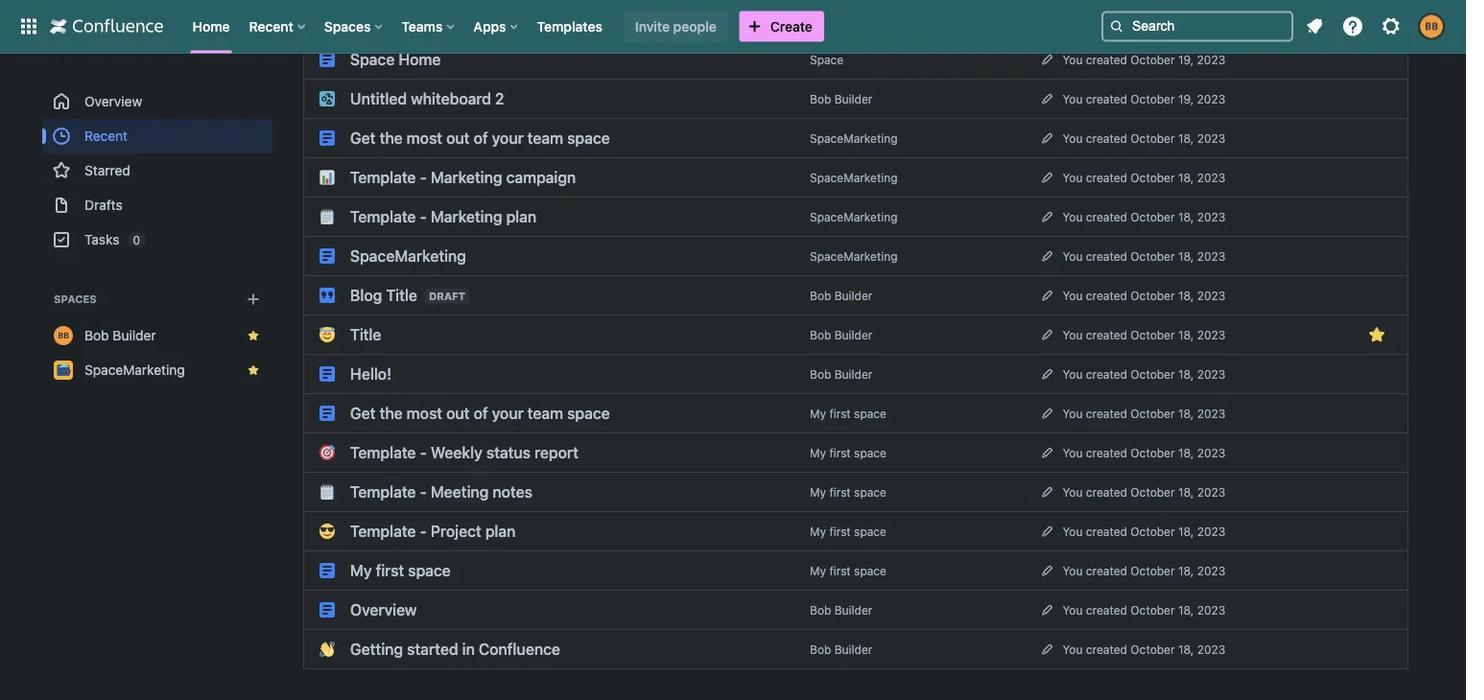Task type: describe. For each thing, give the bounding box(es) containing it.
my for template - meeting notes
[[810, 486, 826, 499]]

space for space link
[[810, 53, 844, 66]]

bob builder for bob builder link related to page image associated with hello!
[[810, 368, 873, 381]]

you created october 18, 2023 for out my first space link
[[1063, 407, 1226, 420]]

16 you from the top
[[1063, 604, 1083, 617]]

of for my first space
[[474, 404, 488, 423]]

teams button
[[396, 11, 462, 42]]

template for template - meeting notes
[[350, 483, 416, 501]]

:bar_chart: image
[[320, 170, 335, 185]]

you created october 18, 2023 for bob builder link related to blog image related to blog title
[[1063, 289, 1226, 302]]

first for get the most out of your team space
[[829, 407, 851, 421]]

edit image for hello!
[[1273, 363, 1296, 386]]

2 october from the top
[[1131, 53, 1175, 66]]

my first space for template - weekly status report
[[810, 446, 887, 460]]

spacemarketing link for out
[[810, 132, 898, 145]]

9 you from the top
[[1063, 328, 1083, 342]]

7 october from the top
[[1131, 249, 1175, 263]]

untitled
[[350, 90, 407, 108]]

16 created from the top
[[1086, 604, 1127, 617]]

you created october 18, 2023 for 5th my first space link
[[1063, 564, 1226, 578]]

17 created from the top
[[1086, 643, 1127, 656]]

status
[[486, 444, 531, 462]]

spaces button
[[318, 11, 390, 42]]

most for spacemarketing
[[407, 129, 442, 147]]

template - meeting notes
[[350, 483, 533, 501]]

14 created from the top
[[1086, 525, 1127, 538]]

my first space for get the most out of your team space
[[810, 407, 887, 421]]

1 you created october 19, 2023 from the top
[[1063, 13, 1226, 27]]

builder for bob builder link associated with third page icon from the top of the page
[[835, 604, 873, 617]]

builder for bob builder link associated with :wave: icon
[[835, 643, 873, 657]]

1 vertical spatial home
[[399, 50, 441, 69]]

page image for get
[[320, 131, 335, 146]]

getting
[[350, 641, 403, 659]]

bob for whiteboard image
[[810, 92, 831, 106]]

my for my first space
[[810, 564, 826, 578]]

out for my first space
[[446, 404, 470, 423]]

19, for untitled whiteboard 2
[[1178, 92, 1194, 106]]

4 created from the top
[[1086, 131, 1127, 145]]

2023 for out my first space link
[[1197, 407, 1226, 420]]

11 you from the top
[[1063, 407, 1083, 420]]

- for template - project plan
[[420, 523, 427, 541]]

blog
[[350, 286, 382, 305]]

my first space link for notes
[[810, 486, 887, 499]]

bob builder link for whiteboard image
[[810, 92, 873, 106]]

spacemarketing for template - marketing plan
[[810, 210, 898, 224]]

page image for my first space
[[320, 563, 335, 579]]

draft for blog title
[[429, 290, 465, 303]]

11 created from the top
[[1086, 407, 1127, 420]]

confluence
[[479, 641, 560, 659]]

bob builder for bob builder link related to blog image related to blog title
[[810, 289, 873, 303]]

untitled whiteboard 2
[[350, 90, 504, 108]]

7 2023 from the top
[[1197, 249, 1226, 263]]

10 created from the top
[[1086, 368, 1127, 381]]

Search field
[[1102, 11, 1294, 42]]

blog image for thankful
[[320, 12, 335, 28]]

space home
[[350, 50, 441, 69]]

create a space image
[[242, 288, 265, 311]]

share image for space home
[[1304, 48, 1327, 71]]

18, for spacemarketing link corresponding to plan
[[1178, 210, 1194, 224]]

blog image for blog title
[[320, 288, 335, 303]]

team for my first space
[[528, 404, 563, 423]]

2023 for spacemarketing link corresponding to campaign
[[1197, 171, 1226, 184]]

14 you from the top
[[1063, 525, 1083, 538]]

you created october 18, 2023 for status my first space link
[[1063, 446, 1226, 460]]

4 you created october 18, 2023 from the top
[[1063, 249, 1226, 263]]

help icon image
[[1342, 15, 1365, 38]]

1 2023 from the top
[[1197, 13, 1226, 27]]

bob for third page icon from the top of the page
[[810, 604, 831, 617]]

14 october from the top
[[1131, 525, 1175, 538]]

get the most out of your team space for spacemarketing
[[350, 129, 610, 147]]

builder for bob builder link for blog image associated with thankful
[[835, 14, 873, 27]]

2023 for space link
[[1197, 53, 1226, 66]]

8 created from the top
[[1086, 289, 1127, 302]]

spacemarketing link for campaign
[[810, 171, 898, 184]]

home link
[[187, 11, 236, 42]]

12 you from the top
[[1063, 446, 1083, 460]]

project
[[431, 523, 482, 541]]

out for spacemarketing
[[446, 129, 470, 147]]

6 you created october 18, 2023 from the top
[[1063, 328, 1226, 342]]

12 october from the top
[[1131, 446, 1175, 460]]

templates link
[[531, 11, 608, 42]]

7 you from the top
[[1063, 249, 1083, 263]]

template - marketing campaign
[[350, 168, 576, 187]]

apps button
[[468, 11, 525, 42]]

the for my first space
[[380, 404, 403, 423]]

1 october from the top
[[1131, 13, 1175, 27]]

6 18, from the top
[[1178, 328, 1194, 342]]

11 october from the top
[[1131, 407, 1175, 420]]

:wave: image
[[320, 642, 335, 657]]

whiteboard image
[[320, 91, 335, 107]]

my first space for my first space
[[810, 564, 887, 578]]

create
[[770, 18, 813, 34]]

page image for get the most out of your team space
[[320, 406, 335, 421]]

templates
[[537, 18, 603, 34]]

tasks
[[84, 232, 119, 248]]

1 19, from the top
[[1178, 13, 1194, 27]]

template for template - marketing plan
[[350, 208, 416, 226]]

in
[[462, 641, 475, 659]]

0
[[133, 233, 140, 247]]

1 you from the top
[[1063, 13, 1083, 27]]

you created october 19, 2023 for space home
[[1063, 53, 1226, 66]]

first for my first space
[[829, 564, 851, 578]]

recent link
[[42, 119, 273, 154]]

6 created from the top
[[1086, 210, 1127, 224]]

template - marketing plan
[[350, 208, 537, 226]]

1 vertical spatial overview
[[350, 601, 417, 619]]

4 october from the top
[[1131, 131, 1175, 145]]

my first space for template - meeting notes
[[810, 486, 887, 499]]

18, for bob builder link related to page image associated with hello!
[[1178, 368, 1194, 381]]

bob builder for bob builder link associated with third page icon from the top of the page
[[810, 604, 873, 617]]

1 created from the top
[[1086, 13, 1127, 27]]

13 october from the top
[[1131, 486, 1175, 499]]

spacemarketing for spacemarketing
[[810, 250, 898, 263]]

first for template - meeting notes
[[829, 486, 851, 499]]

unstar this space image
[[246, 328, 261, 344]]

overview link
[[42, 84, 273, 119]]

you created october 18, 2023 for my first space link corresponding to notes
[[1063, 486, 1226, 499]]

2023 for my first space link for plan
[[1197, 525, 1226, 538]]

6 you from the top
[[1063, 210, 1083, 224]]

draft for thankful
[[424, 15, 461, 27]]

9 created from the top
[[1086, 328, 1127, 342]]

my first space link for plan
[[810, 525, 887, 539]]

17 you from the top
[[1063, 643, 1083, 656]]

3 page image from the top
[[320, 603, 335, 618]]

bob builder link for blog image associated with thankful
[[810, 14, 873, 27]]

13 created from the top
[[1086, 486, 1127, 499]]

my for template - project plan
[[810, 525, 826, 539]]

8 you from the top
[[1063, 289, 1083, 302]]

recent button
[[243, 11, 313, 42]]

team for spacemarketing
[[528, 129, 563, 147]]

5 october from the top
[[1131, 171, 1175, 184]]

most for my first space
[[407, 404, 442, 423]]

you created october 18, 2023 for bob builder link related to page image associated with hello!
[[1063, 368, 1226, 381]]

started
[[407, 641, 458, 659]]

- for template - marketing plan
[[420, 208, 427, 226]]

9 2023 from the top
[[1197, 328, 1226, 342]]

first for template - project plan
[[829, 525, 851, 539]]



Task type: vqa. For each thing, say whether or not it's contained in the screenshot.
'editor.'
no



Task type: locate. For each thing, give the bounding box(es) containing it.
2 created from the top
[[1086, 53, 1127, 66]]

marketing down template - marketing campaign
[[431, 208, 502, 226]]

1 horizontal spatial space
[[810, 53, 844, 66]]

search image
[[1109, 19, 1125, 34]]

1 vertical spatial page image
[[320, 131, 335, 146]]

:dart: image
[[320, 445, 335, 461], [320, 445, 335, 461]]

the for spacemarketing
[[380, 129, 403, 147]]

1 vertical spatial blog image
[[320, 288, 335, 303]]

edit image
[[1273, 48, 1296, 71], [1273, 363, 1296, 386]]

your for my first space
[[492, 404, 524, 423]]

get for spacemarketing
[[350, 129, 376, 147]]

out up template - marketing campaign
[[446, 129, 470, 147]]

of up template - weekly status report
[[474, 404, 488, 423]]

spacemarketing
[[810, 132, 898, 145], [810, 171, 898, 184], [810, 210, 898, 224], [350, 247, 466, 265], [810, 250, 898, 263], [84, 362, 185, 378]]

- down template - marketing campaign
[[420, 208, 427, 226]]

template
[[350, 168, 416, 187], [350, 208, 416, 226], [350, 444, 416, 462], [350, 483, 416, 501], [350, 523, 416, 541]]

1 vertical spatial out
[[446, 404, 470, 423]]

most down untitled whiteboard 2
[[407, 129, 442, 147]]

0 vertical spatial team
[[528, 129, 563, 147]]

0 vertical spatial your
[[492, 129, 524, 147]]

confluence image
[[50, 15, 164, 38], [50, 15, 164, 38]]

page image up :bar_chart: image
[[320, 131, 335, 146]]

2023 for bob builder link associated with third page icon from the top of the page
[[1197, 604, 1226, 617]]

4 18, from the top
[[1178, 249, 1194, 263]]

4 my first space link from the top
[[810, 525, 887, 539]]

5 created from the top
[[1086, 171, 1127, 184]]

1 vertical spatial recent
[[84, 128, 128, 144]]

weekly
[[431, 444, 483, 462]]

2 get the most out of your team space from the top
[[350, 404, 610, 423]]

of
[[474, 129, 488, 147], [474, 404, 488, 423]]

out
[[446, 129, 470, 147], [446, 404, 470, 423]]

first for template - weekly status report
[[829, 446, 851, 460]]

0 vertical spatial edit image
[[1273, 48, 1296, 71]]

4 2023 from the top
[[1197, 131, 1226, 145]]

page image up :wave: image
[[320, 603, 335, 618]]

1 my first space link from the top
[[810, 407, 887, 421]]

marketing up template - marketing plan
[[431, 168, 502, 187]]

- for template - meeting notes
[[420, 483, 427, 501]]

1 vertical spatial of
[[474, 404, 488, 423]]

banner containing home
[[0, 0, 1466, 54]]

:sunglasses: image
[[320, 524, 335, 539], [320, 524, 335, 539]]

my
[[810, 407, 826, 421], [810, 446, 826, 460], [810, 486, 826, 499], [810, 525, 826, 539], [350, 562, 372, 580], [810, 564, 826, 578]]

18, for out my first space link
[[1178, 407, 1194, 420]]

7 created from the top
[[1086, 249, 1127, 263]]

0 horizontal spatial recent
[[84, 128, 128, 144]]

invite people
[[635, 18, 717, 34]]

spacemarketing link
[[810, 132, 898, 145], [810, 171, 898, 184], [810, 210, 898, 224], [810, 250, 898, 263], [42, 353, 273, 388]]

get for my first space
[[350, 404, 376, 423]]

15 created from the top
[[1086, 564, 1127, 578]]

recent
[[249, 18, 293, 34], [84, 128, 128, 144]]

0 horizontal spatial space
[[350, 50, 395, 69]]

meeting
[[431, 483, 489, 501]]

0 vertical spatial recent
[[249, 18, 293, 34]]

getting started in confluence
[[350, 641, 560, 659]]

0 vertical spatial spaces
[[324, 18, 371, 34]]

0 vertical spatial 19,
[[1178, 13, 1194, 27]]

15 october from the top
[[1131, 564, 1175, 578]]

most up weekly
[[407, 404, 442, 423]]

page image up whiteboard image
[[320, 52, 335, 67]]

2 the from the top
[[380, 404, 403, 423]]

17 october from the top
[[1131, 643, 1175, 656]]

bob builder link for page image associated with hello!
[[810, 368, 873, 381]]

1 template from the top
[[350, 168, 416, 187]]

the down untitled
[[380, 129, 403, 147]]

3 you created october 19, 2023 from the top
[[1063, 92, 1226, 106]]

bob for page image associated with hello!
[[810, 368, 831, 381]]

banner
[[0, 0, 1466, 54]]

19,
[[1178, 13, 1194, 27], [1178, 53, 1194, 66], [1178, 92, 1194, 106]]

15 you from the top
[[1063, 564, 1083, 578]]

- left weekly
[[420, 444, 427, 462]]

0 vertical spatial get the most out of your team space
[[350, 129, 610, 147]]

- left meeting
[[420, 483, 427, 501]]

overview up getting
[[350, 601, 417, 619]]

2 2023 from the top
[[1197, 53, 1226, 66]]

2 19, from the top
[[1178, 53, 1194, 66]]

page image
[[320, 52, 335, 67], [320, 131, 335, 146], [320, 603, 335, 618]]

starred
[[84, 163, 130, 178]]

3 2023 from the top
[[1197, 92, 1226, 106]]

template for template - weekly status report
[[350, 444, 416, 462]]

your down 2
[[492, 129, 524, 147]]

share image
[[1304, 48, 1327, 71], [1304, 363, 1327, 386]]

18, for status my first space link
[[1178, 446, 1194, 460]]

1 vertical spatial your
[[492, 404, 524, 423]]

whiteboard
[[411, 90, 491, 108]]

template right :bar_chart: image
[[350, 168, 416, 187]]

spacemarketing for template - marketing campaign
[[810, 171, 898, 184]]

october
[[1131, 13, 1175, 27], [1131, 53, 1175, 66], [1131, 92, 1175, 106], [1131, 131, 1175, 145], [1131, 171, 1175, 184], [1131, 210, 1175, 224], [1131, 249, 1175, 263], [1131, 289, 1175, 302], [1131, 328, 1175, 342], [1131, 368, 1175, 381], [1131, 407, 1175, 420], [1131, 446, 1175, 460], [1131, 486, 1175, 499], [1131, 525, 1175, 538], [1131, 564, 1175, 578], [1131, 604, 1175, 617], [1131, 643, 1175, 656]]

template up template - project plan
[[350, 483, 416, 501]]

19, for space home
[[1178, 53, 1194, 66]]

- left "project"
[[420, 523, 427, 541]]

0 vertical spatial page image
[[320, 52, 335, 67]]

of up template - marketing campaign
[[474, 129, 488, 147]]

2023 for bob builder link related to page image associated with hello!
[[1197, 368, 1226, 381]]

4 template from the top
[[350, 483, 416, 501]]

18, for 5th my first space link
[[1178, 564, 1194, 578]]

my for template - weekly status report
[[810, 446, 826, 460]]

1 horizontal spatial overview
[[350, 601, 417, 619]]

:innocent: image
[[320, 327, 335, 343], [320, 327, 335, 343]]

my first space link
[[810, 407, 887, 421], [810, 446, 887, 460], [810, 486, 887, 499], [810, 525, 887, 539], [810, 564, 887, 578]]

3 you from the top
[[1063, 92, 1083, 106]]

0 vertical spatial share image
[[1304, 48, 1327, 71]]

space down spaces popup button
[[350, 50, 395, 69]]

bob builder link for third page icon from the top of the page
[[810, 604, 873, 617]]

spaces
[[324, 18, 371, 34], [54, 293, 97, 306]]

14 18, from the top
[[1178, 643, 1194, 656]]

0 vertical spatial get
[[350, 129, 376, 147]]

unstar this space image
[[246, 363, 261, 378]]

get the most out of your team space
[[350, 129, 610, 147], [350, 404, 610, 423]]

starred link
[[42, 154, 273, 188]]

spaces down "tasks"
[[54, 293, 97, 306]]

plan for template - project plan
[[485, 523, 516, 541]]

2023
[[1197, 13, 1226, 27], [1197, 53, 1226, 66], [1197, 92, 1226, 106], [1197, 131, 1226, 145], [1197, 171, 1226, 184], [1197, 210, 1226, 224], [1197, 249, 1226, 263], [1197, 289, 1226, 302], [1197, 328, 1226, 342], [1197, 368, 1226, 381], [1197, 407, 1226, 420], [1197, 446, 1226, 460], [1197, 486, 1226, 499], [1197, 525, 1226, 538], [1197, 564, 1226, 578], [1197, 604, 1226, 617], [1197, 643, 1226, 656]]

get the most out of your team space up template - marketing campaign
[[350, 129, 610, 147]]

group containing overview
[[42, 84, 273, 257]]

3 you created october 18, 2023 from the top
[[1063, 210, 1226, 224]]

0 vertical spatial of
[[474, 129, 488, 147]]

5 template from the top
[[350, 523, 416, 541]]

overview up recent link
[[84, 94, 142, 109]]

out up weekly
[[446, 404, 470, 423]]

created
[[1086, 13, 1127, 27], [1086, 53, 1127, 66], [1086, 92, 1127, 106], [1086, 131, 1127, 145], [1086, 171, 1127, 184], [1086, 210, 1127, 224], [1086, 249, 1127, 263], [1086, 289, 1127, 302], [1086, 328, 1127, 342], [1086, 368, 1127, 381], [1086, 407, 1127, 420], [1086, 446, 1127, 460], [1086, 486, 1127, 499], [1086, 525, 1127, 538], [1086, 564, 1127, 578], [1086, 604, 1127, 617], [1086, 643, 1127, 656]]

1 vertical spatial share image
[[1304, 363, 1327, 386]]

marketing for plan
[[431, 208, 502, 226]]

2 page image from the top
[[320, 367, 335, 382]]

appswitcher icon image
[[17, 15, 40, 38]]

template down the template - meeting notes
[[350, 523, 416, 541]]

you created october 18, 2023 for bob builder link associated with third page icon from the top of the page
[[1063, 604, 1226, 617]]

12 2023 from the top
[[1197, 446, 1226, 460]]

2 you from the top
[[1063, 53, 1083, 66]]

invite people button
[[624, 11, 728, 42]]

2023 for status my first space link
[[1197, 446, 1226, 460]]

2 you created october 19, 2023 from the top
[[1063, 53, 1226, 66]]

2 your from the top
[[492, 404, 524, 423]]

recent up starred
[[84, 128, 128, 144]]

- for template - weekly status report
[[420, 444, 427, 462]]

you created october 18, 2023 for spacemarketing link related to out
[[1063, 131, 1226, 145]]

overview inside group
[[84, 94, 142, 109]]

1 - from the top
[[420, 168, 427, 187]]

3 18, from the top
[[1178, 210, 1194, 224]]

12 created from the top
[[1086, 446, 1127, 460]]

global element
[[12, 0, 1098, 53]]

0 vertical spatial star image
[[1366, 87, 1389, 110]]

space
[[350, 50, 395, 69], [810, 53, 844, 66]]

0 vertical spatial the
[[380, 129, 403, 147]]

campaign
[[506, 168, 576, 187]]

settings icon image
[[1380, 15, 1403, 38]]

spaces inside popup button
[[324, 18, 371, 34]]

template - project plan
[[350, 523, 516, 541]]

you
[[1063, 13, 1083, 27], [1063, 53, 1083, 66], [1063, 92, 1083, 106], [1063, 131, 1083, 145], [1063, 171, 1083, 184], [1063, 210, 1083, 224], [1063, 249, 1083, 263], [1063, 289, 1083, 302], [1063, 328, 1083, 342], [1063, 368, 1083, 381], [1063, 407, 1083, 420], [1063, 446, 1083, 460], [1063, 486, 1083, 499], [1063, 525, 1083, 538], [1063, 564, 1083, 578], [1063, 604, 1083, 617], [1063, 643, 1083, 656]]

16 2023 from the top
[[1197, 604, 1226, 617]]

0 vertical spatial blog image
[[320, 12, 335, 28]]

14 2023 from the top
[[1197, 525, 1226, 538]]

1 you created october 18, 2023 from the top
[[1063, 131, 1226, 145]]

- for template - marketing campaign
[[420, 168, 427, 187]]

you created october 19, 2023
[[1063, 13, 1226, 27], [1063, 53, 1226, 66], [1063, 92, 1226, 106]]

1 vertical spatial edit image
[[1273, 363, 1296, 386]]

1 out from the top
[[446, 129, 470, 147]]

0 horizontal spatial home
[[192, 18, 230, 34]]

1 vertical spatial plan
[[485, 523, 516, 541]]

recent inside dropdown button
[[249, 18, 293, 34]]

template for template - project plan
[[350, 523, 416, 541]]

1 vertical spatial get the most out of your team space
[[350, 404, 610, 423]]

you created october 18, 2023 for spacemarketing link corresponding to campaign
[[1063, 171, 1226, 184]]

:wave: image
[[320, 642, 335, 657]]

builder for bob builder link associated with whiteboard image
[[835, 92, 873, 106]]

star image down the unstar "icon"
[[1366, 363, 1389, 386]]

you created october 19, 2023 for untitled whiteboard 2
[[1063, 92, 1226, 106]]

18, for bob builder link associated with :wave: icon
[[1178, 643, 1194, 656]]

9 october from the top
[[1131, 328, 1175, 342]]

blog image left 'blog'
[[320, 288, 335, 303]]

1 vertical spatial the
[[380, 404, 403, 423]]

2 vertical spatial page image
[[320, 603, 335, 618]]

thankful
[[350, 11, 413, 29]]

home
[[192, 18, 230, 34], [399, 50, 441, 69]]

report
[[535, 444, 579, 462]]

6 october from the top
[[1131, 210, 1175, 224]]

8 you created october 18, 2023 from the top
[[1063, 407, 1226, 420]]

drafts link
[[42, 188, 273, 223]]

space link
[[810, 53, 844, 66]]

18, for bob builder link associated with third page icon from the top of the page
[[1178, 604, 1194, 617]]

spaces up space home
[[324, 18, 371, 34]]

18, for bob builder link related to blog image related to blog title
[[1178, 289, 1194, 302]]

my first space for template - project plan
[[810, 525, 887, 539]]

your up status
[[492, 404, 524, 423]]

0 vertical spatial you created october 19, 2023
[[1063, 13, 1226, 27]]

13 2023 from the top
[[1197, 486, 1226, 499]]

your
[[492, 129, 524, 147], [492, 404, 524, 423]]

teams
[[401, 18, 443, 34]]

title
[[386, 286, 417, 305], [350, 326, 381, 344]]

16 october from the top
[[1131, 604, 1175, 617]]

2 share image from the top
[[1304, 363, 1327, 386]]

18, for spacemarketing link related to out
[[1178, 131, 1194, 145]]

template - weekly status report
[[350, 444, 579, 462]]

3 template from the top
[[350, 444, 416, 462]]

of for spacemarketing
[[474, 129, 488, 147]]

2 - from the top
[[420, 208, 427, 226]]

my first space link for out
[[810, 407, 887, 421]]

most
[[407, 129, 442, 147], [407, 404, 442, 423]]

1 18, from the top
[[1178, 131, 1194, 145]]

:bar_chart: image
[[320, 170, 335, 185]]

- up template - marketing plan
[[420, 168, 427, 187]]

notes
[[493, 483, 533, 501]]

1 star image from the top
[[1366, 87, 1389, 110]]

space
[[567, 129, 610, 147], [567, 404, 610, 423], [854, 407, 887, 421], [854, 446, 887, 460], [854, 486, 887, 499], [854, 525, 887, 539], [408, 562, 451, 580], [854, 564, 887, 578]]

18,
[[1178, 131, 1194, 145], [1178, 171, 1194, 184], [1178, 210, 1194, 224], [1178, 249, 1194, 263], [1178, 289, 1194, 302], [1178, 328, 1194, 342], [1178, 368, 1194, 381], [1178, 407, 1194, 420], [1178, 446, 1194, 460], [1178, 486, 1194, 499], [1178, 525, 1194, 538], [1178, 564, 1194, 578], [1178, 604, 1194, 617], [1178, 643, 1194, 656]]

marketing
[[431, 168, 502, 187], [431, 208, 502, 226]]

14 you created october 18, 2023 from the top
[[1063, 643, 1226, 656]]

13 18, from the top
[[1178, 604, 1194, 617]]

9 18, from the top
[[1178, 446, 1194, 460]]

13 you from the top
[[1063, 486, 1083, 499]]

home inside global 'element'
[[192, 18, 230, 34]]

my first space
[[810, 407, 887, 421], [810, 446, 887, 460], [810, 486, 887, 499], [810, 525, 887, 539], [350, 562, 451, 580], [810, 564, 887, 578]]

plan down notes
[[485, 523, 516, 541]]

6 2023 from the top
[[1197, 210, 1226, 224]]

bob builder
[[810, 14, 873, 27], [810, 92, 873, 106], [810, 289, 873, 303], [84, 328, 156, 344], [810, 328, 873, 342], [810, 368, 873, 381], [810, 604, 873, 617], [810, 643, 873, 657]]

12 you created october 18, 2023 from the top
[[1063, 564, 1226, 578]]

2 marketing from the top
[[431, 208, 502, 226]]

template up blog title
[[350, 208, 416, 226]]

0 vertical spatial plan
[[506, 208, 537, 226]]

0 horizontal spatial title
[[350, 326, 381, 344]]

the
[[380, 129, 403, 147], [380, 404, 403, 423]]

template up the template - meeting notes
[[350, 444, 416, 462]]

2 blog image from the top
[[320, 288, 335, 303]]

0 vertical spatial title
[[386, 286, 417, 305]]

15 2023 from the top
[[1197, 564, 1226, 578]]

first
[[829, 407, 851, 421], [829, 446, 851, 460], [829, 486, 851, 499], [829, 525, 851, 539], [376, 562, 404, 580], [829, 564, 851, 578]]

13 you created october 18, 2023 from the top
[[1063, 604, 1226, 617]]

2 most from the top
[[407, 404, 442, 423]]

3 created from the top
[[1086, 92, 1127, 106]]

2023 for bob builder link associated with :wave: icon
[[1197, 643, 1226, 656]]

2023 for spacemarketing link corresponding to plan
[[1197, 210, 1226, 224]]

10 october from the top
[[1131, 368, 1175, 381]]

4 - from the top
[[420, 483, 427, 501]]

4 you from the top
[[1063, 131, 1083, 145]]

space for space home
[[350, 50, 395, 69]]

bob for blog image related to blog title
[[810, 289, 831, 303]]

star image
[[1366, 48, 1389, 71]]

0 vertical spatial marketing
[[431, 168, 502, 187]]

1 vertical spatial marketing
[[431, 208, 502, 226]]

11 2023 from the top
[[1197, 407, 1226, 420]]

18, for spacemarketing link corresponding to campaign
[[1178, 171, 1194, 184]]

get down untitled
[[350, 129, 376, 147]]

get down hello!
[[350, 404, 376, 423]]

spacemarketing for get the most out of your team space
[[810, 132, 898, 145]]

title down 'blog'
[[350, 326, 381, 344]]

draft right blog title
[[429, 290, 465, 303]]

2023 for bob builder link related to blog image related to blog title
[[1197, 289, 1226, 302]]

17 2023 from the top
[[1197, 643, 1226, 656]]

group
[[42, 84, 273, 257]]

drafts
[[84, 197, 123, 213]]

0 horizontal spatial spaces
[[54, 293, 97, 306]]

spacemarketing link for plan
[[810, 210, 898, 224]]

bob for :wave: icon
[[810, 643, 831, 657]]

2 out from the top
[[446, 404, 470, 423]]

edit image for space home
[[1273, 48, 1296, 71]]

2023 for my first space link corresponding to notes
[[1197, 486, 1226, 499]]

5 you from the top
[[1063, 171, 1083, 184]]

0 horizontal spatial overview
[[84, 94, 142, 109]]

builder
[[835, 14, 873, 27], [835, 92, 873, 106], [835, 289, 873, 303], [113, 328, 156, 344], [835, 328, 873, 342], [835, 368, 873, 381], [835, 604, 873, 617], [835, 643, 873, 657]]

10 you from the top
[[1063, 368, 1083, 381]]

plan down campaign
[[506, 208, 537, 226]]

1 vertical spatial you created october 19, 2023
[[1063, 53, 1226, 66]]

1 get from the top
[[350, 129, 376, 147]]

blog image right recent dropdown button
[[320, 12, 335, 28]]

-
[[420, 168, 427, 187], [420, 208, 427, 226], [420, 444, 427, 462], [420, 483, 427, 501], [420, 523, 427, 541]]

page image for space
[[320, 52, 335, 67]]

2 vertical spatial you created october 19, 2023
[[1063, 92, 1226, 106]]

blog title
[[350, 286, 417, 305]]

star image
[[1366, 87, 1389, 110], [1366, 363, 1389, 386]]

you created october 18, 2023
[[1063, 131, 1226, 145], [1063, 171, 1226, 184], [1063, 210, 1226, 224], [1063, 249, 1226, 263], [1063, 289, 1226, 302], [1063, 328, 1226, 342], [1063, 368, 1226, 381], [1063, 407, 1226, 420], [1063, 446, 1226, 460], [1063, 486, 1226, 499], [1063, 525, 1226, 538], [1063, 564, 1226, 578], [1063, 604, 1226, 617], [1063, 643, 1226, 656]]

draft left apps
[[424, 15, 461, 27]]

notification icon image
[[1303, 15, 1326, 38]]

0 vertical spatial draft
[[424, 15, 461, 27]]

0 vertical spatial most
[[407, 129, 442, 147]]

:notepad_spiral: image
[[320, 209, 335, 225], [320, 209, 335, 225], [320, 485, 335, 500], [320, 485, 335, 500]]

overview
[[84, 94, 142, 109], [350, 601, 417, 619]]

3 october from the top
[[1131, 92, 1175, 106]]

share image for hello!
[[1304, 363, 1327, 386]]

space down create
[[810, 53, 844, 66]]

home down teams
[[399, 50, 441, 69]]

2 vertical spatial 19,
[[1178, 92, 1194, 106]]

1 horizontal spatial spaces
[[324, 18, 371, 34]]

0 vertical spatial overview
[[84, 94, 142, 109]]

1 vertical spatial 19,
[[1178, 53, 1194, 66]]

star image for untitled whiteboard 2
[[1366, 87, 1389, 110]]

invite
[[635, 18, 670, 34]]

title right 'blog'
[[386, 286, 417, 305]]

builder for bob builder link related to blog image related to blog title
[[835, 289, 873, 303]]

1 your from the top
[[492, 129, 524, 147]]

you created october 18, 2023 for my first space link for plan
[[1063, 525, 1226, 538]]

bob builder for bob builder link for blog image associated with thankful
[[810, 14, 873, 27]]

page image
[[320, 249, 335, 264], [320, 367, 335, 382], [320, 406, 335, 421], [320, 563, 335, 579]]

1 horizontal spatial home
[[399, 50, 441, 69]]

12 18, from the top
[[1178, 564, 1194, 578]]

2023 for bob builder link associated with whiteboard image
[[1197, 92, 1226, 106]]

2
[[495, 90, 504, 108]]

unstar image
[[1366, 323, 1389, 346]]

11 you created october 18, 2023 from the top
[[1063, 525, 1226, 538]]

7 you created october 18, 2023 from the top
[[1063, 368, 1226, 381]]

2023 for 5th my first space link
[[1197, 564, 1226, 578]]

team up campaign
[[528, 129, 563, 147]]

1 vertical spatial star image
[[1366, 363, 1389, 386]]

draft
[[424, 15, 461, 27], [429, 290, 465, 303]]

1 most from the top
[[407, 129, 442, 147]]

hello!
[[350, 365, 392, 383]]

blog image
[[320, 12, 335, 28], [320, 288, 335, 303]]

home left recent dropdown button
[[192, 18, 230, 34]]

plan
[[506, 208, 537, 226], [485, 523, 516, 541]]

1 blog image from the top
[[320, 12, 335, 28]]

1 edit image from the top
[[1273, 48, 1296, 71]]

team
[[528, 129, 563, 147], [528, 404, 563, 423]]

0 vertical spatial home
[[192, 18, 230, 34]]

1 vertical spatial most
[[407, 404, 442, 423]]

1 vertical spatial draft
[[429, 290, 465, 303]]

builder for bob builder link related to page image associated with hello!
[[835, 368, 873, 381]]

1 horizontal spatial title
[[386, 286, 417, 305]]

1 vertical spatial team
[[528, 404, 563, 423]]

1 horizontal spatial recent
[[249, 18, 293, 34]]

0 vertical spatial out
[[446, 129, 470, 147]]

bob builder link for blog image related to blog title
[[810, 289, 873, 303]]

bob builder link
[[810, 14, 873, 27], [810, 92, 873, 106], [810, 289, 873, 303], [42, 319, 273, 353], [810, 328, 873, 342], [810, 368, 873, 381], [810, 604, 873, 617], [810, 643, 873, 657]]

get the most out of your team space for my first space
[[350, 404, 610, 423]]

create button
[[740, 11, 824, 42]]

get the most out of your team space up template - weekly status report
[[350, 404, 610, 423]]

star image down star icon
[[1366, 87, 1389, 110]]

9 you created october 18, 2023 from the top
[[1063, 446, 1226, 460]]

my first space link for status
[[810, 446, 887, 460]]

bob
[[810, 14, 831, 27], [810, 92, 831, 106], [810, 289, 831, 303], [84, 328, 109, 344], [810, 328, 831, 342], [810, 368, 831, 381], [810, 604, 831, 617], [810, 643, 831, 657]]

1 vertical spatial title
[[350, 326, 381, 344]]

get
[[350, 129, 376, 147], [350, 404, 376, 423]]

1 the from the top
[[380, 129, 403, 147]]

star image for hello!
[[1366, 363, 1389, 386]]

5 2023 from the top
[[1197, 171, 1226, 184]]

team up report
[[528, 404, 563, 423]]

the down hello!
[[380, 404, 403, 423]]

people
[[673, 18, 717, 34]]

5 my first space link from the top
[[810, 564, 887, 578]]

you created october 18, 2023 for bob builder link associated with :wave: icon
[[1063, 643, 1226, 656]]

page image for spacemarketing
[[320, 249, 335, 264]]

1 vertical spatial spaces
[[54, 293, 97, 306]]

8 october from the top
[[1131, 289, 1175, 302]]

2 18, from the top
[[1178, 171, 1194, 184]]

you created october 18, 2023 for spacemarketing link corresponding to plan
[[1063, 210, 1226, 224]]

2 team from the top
[[528, 404, 563, 423]]

3 my first space link from the top
[[810, 486, 887, 499]]

1 vertical spatial get
[[350, 404, 376, 423]]

recent right 'home' link
[[249, 18, 293, 34]]

apps
[[473, 18, 506, 34]]

8 18, from the top
[[1178, 407, 1194, 420]]



